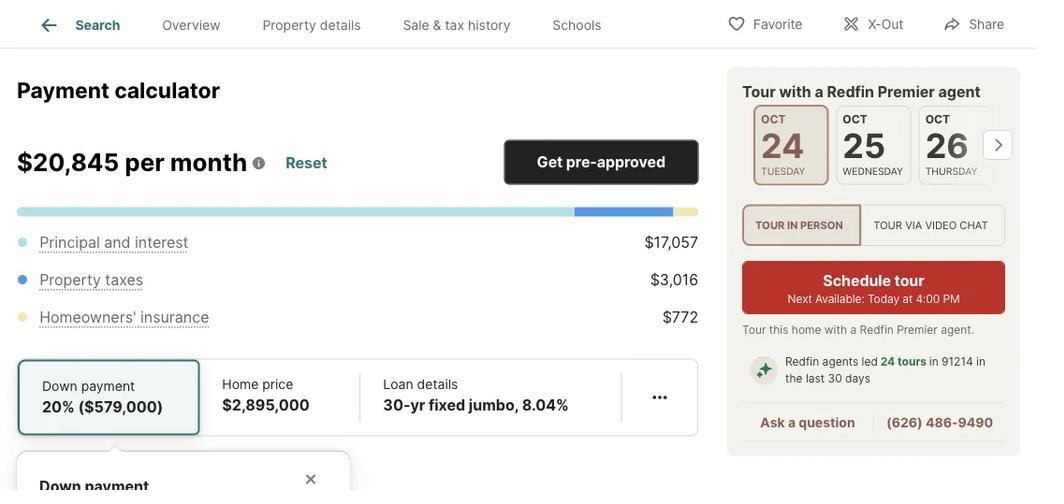 Task type: vqa. For each thing, say whether or not it's contained in the screenshot.
23 units
no



Task type: locate. For each thing, give the bounding box(es) containing it.
9490
[[958, 415, 993, 431]]

insurance
[[140, 309, 209, 327]]

1 horizontal spatial oct
[[843, 113, 868, 126]]

in left person
[[787, 219, 798, 232]]

homeowners' insurance
[[39, 309, 209, 327]]

oct down the 'tour with a redfin premier agent'
[[843, 113, 868, 126]]

thursday
[[926, 165, 978, 177]]

down
[[42, 379, 77, 395]]

None button
[[754, 105, 829, 186], [836, 106, 912, 185], [919, 106, 994, 185], [754, 105, 829, 186], [836, 106, 912, 185], [919, 106, 994, 185]]

tour up oct 24 tuesday
[[742, 82, 776, 101]]

get
[[537, 154, 563, 172]]

property details
[[263, 17, 361, 33]]

ask a question link
[[761, 415, 855, 431]]

at
[[903, 292, 913, 306]]

2 horizontal spatial in
[[977, 355, 986, 369]]

next image
[[983, 130, 1013, 160]]

tour via video chat
[[874, 219, 988, 232]]

x-out
[[868, 16, 904, 32]]

tour for tour via video chat
[[874, 219, 903, 232]]

1 horizontal spatial a
[[815, 82, 824, 101]]

0 vertical spatial details
[[320, 17, 361, 33]]

x-
[[868, 16, 882, 32]]

redfin up 25
[[827, 82, 874, 101]]

0 horizontal spatial oct
[[761, 113, 786, 126]]

tab list
[[17, 0, 638, 48]]

oct up tuesday
[[761, 113, 786, 126]]

24
[[761, 125, 805, 166], [881, 355, 895, 369]]

schools
[[553, 17, 602, 33]]

history
[[468, 17, 511, 33]]

details for loan details 30-yr fixed jumbo, 8.04%
[[417, 377, 458, 393]]

payment
[[81, 379, 135, 395]]

oct inside oct 24 tuesday
[[761, 113, 786, 126]]

tour left the via
[[874, 219, 903, 232]]

overview tab
[[141, 3, 242, 48]]

1 vertical spatial a
[[850, 324, 857, 337]]

tour for tour in person
[[756, 219, 785, 232]]

0 vertical spatial property
[[263, 17, 316, 33]]

question
[[799, 415, 855, 431]]

0 horizontal spatial details
[[320, 17, 361, 33]]

with
[[779, 82, 812, 101], [825, 324, 847, 337]]

1 horizontal spatial details
[[417, 377, 458, 393]]

list box containing tour in person
[[742, 204, 1006, 246]]

property
[[263, 17, 316, 33], [39, 272, 101, 290]]

oct inside oct 25 wednesday
[[843, 113, 868, 126]]

via
[[905, 219, 922, 232]]

25
[[843, 125, 886, 166]]

oct down agent
[[926, 113, 950, 126]]

0 horizontal spatial property
[[39, 272, 101, 290]]

payment calculator
[[17, 78, 220, 104]]

redfin up the
[[785, 355, 819, 369]]

1 horizontal spatial property
[[263, 17, 316, 33]]

tour left person
[[756, 219, 785, 232]]

1 vertical spatial redfin
[[860, 324, 894, 337]]

0 vertical spatial 24
[[761, 125, 805, 166]]

premier left agent
[[878, 82, 935, 101]]

schedule
[[823, 272, 891, 290]]

486-
[[926, 415, 958, 431]]

tax
[[445, 17, 464, 33]]

24 inside oct 24 tuesday
[[761, 125, 805, 166]]

chat
[[960, 219, 988, 232]]

1 vertical spatial details
[[417, 377, 458, 393]]

0 horizontal spatial 24
[[761, 125, 805, 166]]

1 vertical spatial with
[[825, 324, 847, 337]]

fixed
[[429, 397, 465, 415]]

details inside loan details 30-yr fixed jumbo, 8.04%
[[417, 377, 458, 393]]

with right home
[[825, 324, 847, 337]]

1 horizontal spatial in
[[929, 355, 939, 369]]

1 vertical spatial property
[[39, 272, 101, 290]]

jumbo,
[[469, 397, 519, 415]]

premier up tours
[[897, 324, 938, 337]]

principal
[[39, 234, 100, 252]]

list box
[[742, 204, 1006, 246]]

agent
[[939, 82, 981, 101]]

payment
[[17, 78, 109, 104]]

(626) 486-9490 link
[[887, 415, 993, 431]]

tooltip
[[17, 437, 698, 491]]

tab list containing search
[[17, 0, 638, 48]]

24 right led
[[881, 355, 895, 369]]

oct inside oct 26 thursday
[[926, 113, 950, 126]]

3 oct from the left
[[926, 113, 950, 126]]

details
[[320, 17, 361, 33], [417, 377, 458, 393]]

favorite
[[753, 16, 803, 32]]

details up fixed
[[417, 377, 458, 393]]

tours
[[898, 355, 927, 369]]

oct
[[761, 113, 786, 126], [843, 113, 868, 126], [926, 113, 950, 126]]

premier
[[878, 82, 935, 101], [897, 324, 938, 337]]

property taxes link
[[39, 272, 143, 290]]

1 horizontal spatial with
[[825, 324, 847, 337]]

24 up tour in person
[[761, 125, 805, 166]]

ask a question
[[761, 415, 855, 431]]

with up oct 24 tuesday
[[779, 82, 812, 101]]

in right tours
[[929, 355, 939, 369]]

2 oct from the left
[[843, 113, 868, 126]]

loan
[[383, 377, 413, 393]]

0 horizontal spatial with
[[779, 82, 812, 101]]

1 oct from the left
[[761, 113, 786, 126]]

per
[[125, 148, 165, 177]]

tour
[[742, 82, 776, 101], [756, 219, 785, 232], [874, 219, 903, 232], [742, 324, 766, 337]]

sale & tax history tab
[[382, 3, 532, 48]]

agent.
[[941, 324, 975, 337]]

property inside tab
[[263, 17, 316, 33]]

property details tab
[[242, 3, 382, 48]]

schools tab
[[532, 3, 623, 48]]

in right 91214
[[977, 355, 986, 369]]

tour for tour with a redfin premier agent
[[742, 82, 776, 101]]

details inside property details tab
[[320, 17, 361, 33]]

a
[[815, 82, 824, 101], [850, 324, 857, 337], [788, 415, 796, 431]]

2 vertical spatial a
[[788, 415, 796, 431]]

tuesday
[[761, 165, 806, 177]]

2 horizontal spatial oct
[[926, 113, 950, 126]]

calculator
[[114, 78, 220, 104]]

0 vertical spatial a
[[815, 82, 824, 101]]

yr
[[410, 397, 425, 415]]

wednesday
[[843, 165, 903, 177]]

next
[[788, 292, 812, 306]]

property for property taxes
[[39, 272, 101, 290]]

home
[[222, 377, 259, 393]]

tour left this
[[742, 324, 766, 337]]

1 horizontal spatial 24
[[881, 355, 895, 369]]

redfin
[[827, 82, 874, 101], [860, 324, 894, 337], [785, 355, 819, 369]]

in
[[787, 219, 798, 232], [929, 355, 939, 369], [977, 355, 986, 369]]

tour in person
[[756, 219, 843, 232]]

homeowners'
[[39, 309, 136, 327]]

redfin up redfin agents led 24 tours in 91214
[[860, 324, 894, 337]]

details left sale on the left of the page
[[320, 17, 361, 33]]

led
[[862, 355, 878, 369]]

principal and interest
[[39, 234, 189, 252]]

out
[[882, 16, 904, 32]]

0 vertical spatial with
[[779, 82, 812, 101]]



Task type: describe. For each thing, give the bounding box(es) containing it.
in the last 30 days
[[785, 355, 986, 386]]

home
[[792, 324, 822, 337]]

loan details 30-yr fixed jumbo, 8.04%
[[383, 377, 569, 415]]

(626) 486-9490
[[887, 415, 993, 431]]

1 vertical spatial premier
[[897, 324, 938, 337]]

20%
[[42, 399, 75, 417]]

get pre-approved button
[[504, 140, 699, 185]]

tour for tour this home with a redfin premier agent.
[[742, 324, 766, 337]]

30
[[828, 372, 842, 386]]

($579,000)
[[78, 399, 163, 417]]

search
[[75, 17, 120, 33]]

0 horizontal spatial a
[[788, 415, 796, 431]]

this
[[769, 324, 789, 337]]

0 vertical spatial redfin
[[827, 82, 874, 101]]

favorite button
[[711, 4, 819, 43]]

$20,845 per month
[[17, 148, 247, 177]]

search link
[[38, 14, 120, 37]]

tour this home with a redfin premier agent.
[[742, 324, 975, 337]]

1 vertical spatial 24
[[881, 355, 895, 369]]

2 vertical spatial redfin
[[785, 355, 819, 369]]

overview
[[162, 17, 221, 33]]

$772
[[663, 309, 699, 327]]

oct for 25
[[843, 113, 868, 126]]

$17,057
[[645, 234, 699, 252]]

tour
[[895, 272, 925, 290]]

share
[[969, 16, 1005, 32]]

0 vertical spatial premier
[[878, 82, 935, 101]]

sale
[[403, 17, 429, 33]]

tour with a redfin premier agent
[[742, 82, 981, 101]]

share button
[[927, 4, 1020, 43]]

0 horizontal spatial in
[[787, 219, 798, 232]]

oct 25 wednesday
[[843, 113, 903, 177]]

26
[[926, 125, 969, 166]]

month
[[170, 148, 247, 177]]

property for property details
[[263, 17, 316, 33]]

sale & tax history
[[403, 17, 511, 33]]

&
[[433, 17, 441, 33]]

$20,845
[[17, 148, 119, 177]]

home price $2,895,000
[[222, 377, 310, 415]]

in inside in the last 30 days
[[977, 355, 986, 369]]

person
[[800, 219, 843, 232]]

schedule tour next available: today at 4:00 pm
[[788, 272, 960, 306]]

oct 24 tuesday
[[761, 113, 806, 177]]

details for property details
[[320, 17, 361, 33]]

pre-
[[566, 154, 597, 172]]

property taxes
[[39, 272, 143, 290]]

(626)
[[887, 415, 923, 431]]

video
[[925, 219, 957, 232]]

get pre-approved
[[537, 154, 666, 172]]

pm
[[943, 292, 960, 306]]

91214
[[942, 355, 973, 369]]

down payment 20% ($579,000)
[[42, 379, 163, 417]]

interest
[[135, 234, 189, 252]]

8.04%
[[522, 397, 569, 415]]

available:
[[816, 292, 865, 306]]

$2,895,000
[[222, 397, 310, 415]]

today
[[868, 292, 900, 306]]

oct for 26
[[926, 113, 950, 126]]

2 horizontal spatial a
[[850, 324, 857, 337]]

x-out button
[[826, 4, 920, 43]]

ask
[[761, 415, 785, 431]]

reset button
[[285, 147, 328, 181]]

$3,016
[[650, 272, 699, 290]]

last
[[806, 372, 825, 386]]

price
[[262, 377, 293, 393]]

agents
[[823, 355, 859, 369]]

approved
[[597, 154, 666, 172]]

principal and interest link
[[39, 234, 189, 252]]

the
[[785, 372, 803, 386]]

oct for 24
[[761, 113, 786, 126]]

taxes
[[105, 272, 143, 290]]

redfin agents led 24 tours in 91214
[[785, 355, 973, 369]]

30-
[[383, 397, 410, 415]]

oct 26 thursday
[[926, 113, 978, 177]]

and
[[104, 234, 131, 252]]



